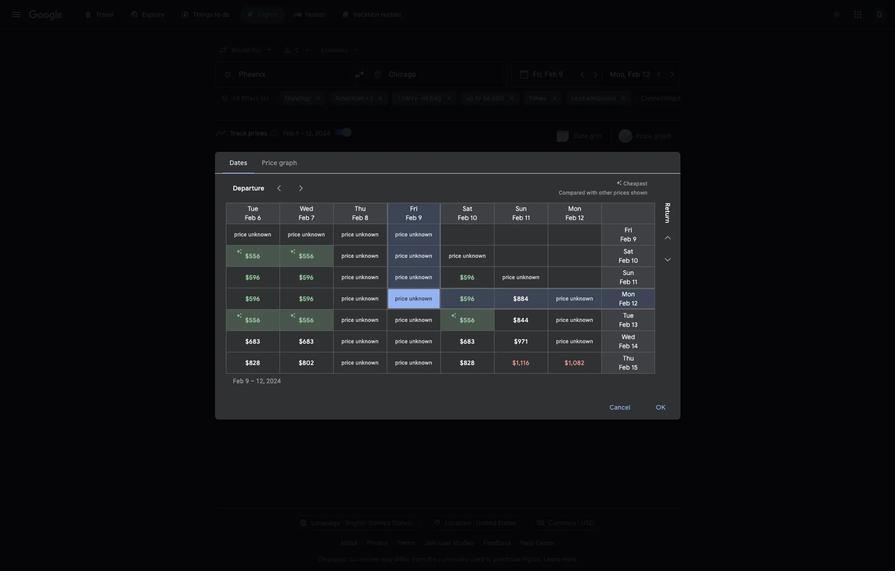 Task type: vqa. For each thing, say whether or not it's contained in the screenshot.


Task type: describe. For each thing, give the bounding box(es) containing it.
terms
[[397, 539, 416, 547]]

date
[[574, 132, 588, 140]]

studies
[[453, 539, 475, 547]]

wed inside fri feb 9 sat feb 10 sun feb 11 mon feb 12 tue feb 13 wed feb 14 thu feb 15
[[622, 333, 635, 341]]

passengers.
[[321, 172, 352, 179]]

12 inside the mon feb 12
[[578, 214, 584, 222]]

compared with other prices shown
[[559, 189, 648, 196]]

16% for 7:15 pm
[[520, 343, 531, 349]]

southwest for 3:00 pm
[[257, 342, 284, 348]]

(6)
[[260, 94, 269, 102]]

4 total duration 3 hr 15 min. element from the top
[[392, 297, 453, 307]]

9 – 12, inside find the best price 'region'
[[296, 129, 314, 137]]

$1,116
[[513, 359, 530, 367]]

-16% emissions for 10:00 am
[[519, 206, 558, 213]]

-16% emissions for 12:30 pm
[[519, 240, 558, 247]]

english
[[346, 519, 367, 527]]

track prices
[[230, 129, 268, 137]]

3 -16% emissions from the top
[[519, 308, 558, 315]]

southwest for 5:45 am
[[257, 206, 284, 212]]

states)
[[392, 519, 413, 527]]

sat inside fri feb 9 sat feb 10 sun feb 11 mon feb 12 tue feb 13 wed feb 14 thu feb 15
[[624, 247, 633, 255]]

fri for fri feb 9 sat feb 10 sun feb 11 mon feb 12 tue feb 13 wed feb 14 thu feb 15
[[625, 226, 632, 234]]

1 carry-on bag
[[398, 94, 442, 102]]

feb 9 – 12, 2024 inside find the best price 'region'
[[283, 129, 331, 137]]

departing
[[215, 158, 257, 170]]

leaves phoenix sky harbor international airport at 1:05 pm on friday, february 9 and arrives at chicago midway international airport at 5:20 pm on friday, february 9. element
[[257, 297, 318, 306]]

southwest for 8:15 am
[[257, 240, 284, 246]]

co inside 263 kg co 2 -16% emissions
[[541, 263, 553, 272]]

1 currencies from the left
[[349, 556, 379, 563]]

feb inside sun feb 11
[[512, 214, 523, 222]]

min for 2:40 pm
[[416, 263, 428, 272]]

leaves phoenix sky harbor international airport at 5:45 am on friday, february 9 and arrives at chicago midway international airport at 10:00 am on friday, february 9. element
[[257, 195, 324, 204]]

nonstop flight. element for 10:00 am
[[453, 195, 481, 205]]

phx for 7:15 pm
[[392, 342, 404, 348]]

12:30 pm
[[291, 229, 321, 238]]

swap origin and destination. image
[[354, 69, 365, 80]]

5:45 am – 10:00 am southwest
[[257, 195, 324, 212]]

3 for 7:15 pm
[[392, 331, 396, 340]]

nonstop flight. element for 7:15 pm
[[453, 331, 481, 342]]

1:05 pm
[[257, 297, 283, 306]]

apply.
[[445, 172, 460, 179]]

fri for fri feb 9
[[410, 204, 418, 213]]

263 kg co 2 -16% emissions
[[518, 263, 558, 281]]

263 for 8:15 am
[[518, 229, 530, 238]]

nonstop for 10:00 am
[[453, 195, 481, 204]]

scroll down image
[[663, 254, 673, 265]]

by:
[[657, 171, 666, 179]]

total duration 3 hr 15 min. element for 2:40 pm
[[392, 263, 453, 273]]

r
[[664, 203, 672, 207]]

1 vertical spatial 9 – 12,
[[245, 377, 265, 385]]

sort by:
[[643, 171, 666, 179]]

3 hr 15 min phx – mdw for 2:40 pm
[[392, 263, 428, 280]]

emissions for 3:00 pm
[[532, 343, 558, 349]]

13
[[632, 320, 638, 329]]

differ
[[395, 556, 410, 563]]

$884
[[514, 295, 529, 303]]

5 263 from the top
[[518, 331, 530, 340]]

3 hr 15 min phx – mdw for 10:00 am
[[392, 195, 428, 212]]

fri feb 9 sat feb 10 sun feb 11 mon feb 12 tue feb 13 wed feb 14 thu feb 15
[[619, 226, 638, 371]]

e
[[664, 207, 672, 210]]

price unavailable for 7:15 pm
[[605, 331, 644, 349]]

$802
[[299, 359, 314, 367]]

1 $683 button from the left
[[226, 331, 280, 352]]

leaves phoenix sky harbor international airport at 8:15 am on friday, february 9 and arrives at chicago midway international airport at 12:30 pm on friday, february 9. element
[[257, 229, 321, 238]]

price unavailable for 10:00 am
[[605, 195, 644, 213]]

$6,600
[[483, 94, 505, 102]]

compared
[[559, 189, 586, 196]]

11 inside fri feb 9 sat feb 10 sun feb 11 mon feb 12 tue feb 13 wed feb 14 thu feb 15
[[632, 278, 637, 286]]

assistance
[[490, 172, 517, 179]]

grid
[[590, 132, 602, 140]]

4 southwest from the top
[[257, 308, 284, 314]]

prices inside find the best price 'region'
[[249, 129, 268, 137]]

all filters (6)
[[232, 94, 269, 102]]

airports
[[678, 94, 702, 102]]

feb inside the sat feb 10
[[458, 214, 469, 222]]

t
[[664, 210, 672, 213]]

$844 button
[[495, 310, 548, 330]]

leaves phoenix sky harbor international airport at 3:00 pm on friday, february 9 and arrives at chicago midway international airport at 7:15 pm on friday, february 9. element
[[257, 331, 318, 340]]

unavailable for 2:40 pm
[[605, 272, 644, 281]]

other
[[599, 189, 613, 196]]

4 min from the top
[[416, 297, 428, 306]]

14
[[632, 342, 638, 350]]

connecting
[[641, 94, 676, 102]]

2 $683 from the left
[[299, 337, 314, 345]]

price for 2:40 pm
[[626, 263, 644, 272]]

co for 8:15 am
[[541, 229, 553, 238]]

flights.
[[522, 556, 542, 563]]

nonstop for 7:15 pm
[[453, 331, 481, 340]]

8:15 am
[[257, 229, 283, 238]]

2:40 pm
[[295, 263, 322, 272]]

price unavailable for 12:30 pm
[[605, 229, 644, 247]]

$971
[[514, 337, 528, 345]]

co for 1:05 pm
[[541, 297, 553, 306]]

leaves phoenix sky harbor international airport at 10:25 am on friday, february 9 and arrives at chicago midway international airport at 2:40 pm on friday, february 9. element
[[257, 263, 322, 272]]

kg inside 263 kg co 2 -16% emissions
[[532, 263, 540, 272]]

feb inside fri feb 9
[[406, 214, 417, 222]]

sort
[[643, 171, 655, 179]]

mon inside fri feb 9 sat feb 10 sun feb 11 mon feb 12 tue feb 13 wed feb 14 thu feb 15
[[622, 290, 635, 298]]

emissions for 5:45 am
[[532, 206, 558, 213]]

hr for 10:00 am
[[398, 195, 405, 204]]

the
[[427, 556, 437, 563]]

feedback
[[484, 539, 512, 547]]

about
[[340, 539, 358, 547]]

1 fees from the left
[[295, 172, 306, 179]]

- for 10:00 am
[[519, 206, 520, 213]]

southwest for 10:25 am
[[257, 274, 284, 280]]

4 nonstop flight. element from the top
[[453, 297, 481, 307]]

filters
[[241, 94, 259, 102]]

on
[[421, 94, 429, 102]]

co for 5:45 am
[[541, 195, 553, 204]]

1 vertical spatial may
[[381, 556, 393, 563]]

total duration 3 hr 15 min. element for 7:15 pm
[[392, 331, 453, 342]]

price inside button
[[637, 132, 652, 140]]

sun inside sun feb 11
[[516, 204, 527, 213]]

from
[[412, 556, 426, 563]]

$1,082
[[565, 359, 585, 367]]

cheapest
[[624, 180, 648, 187]]

join user studies link
[[420, 536, 479, 550]]

3 263 kg co 2 from the top
[[518, 297, 556, 308]]

nonstop flight. element for 2:40 pm
[[453, 263, 481, 273]]

total duration 3 hr 15 min. element for 12:30 pm
[[392, 229, 453, 239]]

$971 button
[[495, 331, 548, 352]]

nonstop inside nonstop "popup button"
[[285, 94, 311, 102]]

7
[[311, 214, 315, 222]]

feb inside wed feb 7
[[299, 214, 310, 222]]

price graph button
[[613, 128, 679, 144]]

wed feb 7
[[299, 204, 315, 222]]

Departure time: 5:45 AM. text field
[[257, 195, 284, 204]]

9 for fri feb 9
[[418, 214, 422, 222]]

emissions for 8:15 am
[[532, 240, 558, 247]]

u
[[664, 213, 672, 217]]

1 horizontal spatial prices
[[614, 189, 630, 196]]

prices include required taxes + fees for 2 passengers. optional charges and bag fees may apply. passenger assistance
[[215, 172, 517, 179]]

english (united states)
[[346, 519, 413, 527]]

location
[[445, 519, 471, 527]]

12 inside fri feb 9 sat feb 10 sun feb 11 mon feb 12 tue feb 13 wed feb 14 thu feb 15
[[632, 299, 638, 307]]

learn
[[544, 556, 560, 563]]

min for 7:15 pm
[[416, 331, 428, 340]]

flights
[[259, 158, 286, 170]]

help
[[521, 539, 534, 547]]

$802 button
[[280, 352, 333, 373]]

10:25 am – 2:40 pm southwest
[[257, 263, 322, 280]]

4 16% from the top
[[520, 308, 531, 315]]

3 hr 15 min phx – mdw for 7:15 pm
[[392, 331, 428, 348]]

10 inside fri feb 9 sat feb 10 sun feb 11 mon feb 12 tue feb 13 wed feb 14 thu feb 15
[[632, 256, 638, 265]]

r
[[664, 217, 672, 219]]

8:15 am – 12:30 pm southwest
[[257, 229, 321, 246]]

united
[[477, 519, 496, 527]]

mdw for 2:40 pm
[[407, 274, 421, 280]]

hr for 12:30 pm
[[398, 229, 405, 238]]

mdw for 7:15 pm
[[407, 342, 421, 348]]

16% for 10:00 am
[[520, 206, 531, 213]]

phx for 12:30 pm
[[392, 240, 404, 246]]

7:15 pm
[[293, 331, 318, 340]]

thu feb 8
[[352, 204, 368, 222]]

8
[[365, 214, 368, 222]]

graph
[[654, 132, 672, 140]]

hr for 7:15 pm
[[398, 331, 405, 340]]

263 inside 263 kg co 2 -16% emissions
[[518, 263, 530, 272]]

2 $683 button from the left
[[280, 331, 333, 352]]

sun feb 11
[[512, 204, 530, 222]]

$828 for first $828 button
[[246, 359, 260, 367]]

unavailable for 10:00 am
[[605, 204, 644, 213]]

3 for 2:40 pm
[[392, 263, 396, 272]]

Departure time: 3:00 PM. text field
[[257, 331, 285, 340]]

privacy link
[[362, 536, 393, 550]]

- inside 263 kg co 2 -16% emissions
[[519, 274, 520, 281]]

bag inside popup button
[[430, 94, 442, 102]]



Task type: locate. For each thing, give the bounding box(es) containing it.
1 vertical spatial 263 kg co 2
[[518, 229, 556, 239]]

all
[[232, 94, 240, 102]]

3 for 10:00 am
[[392, 195, 396, 204]]

0 horizontal spatial to
[[475, 94, 482, 102]]

sun inside fri feb 9 sat feb 10 sun feb 11 mon feb 12 tue feb 13 wed feb 14 thu feb 15
[[623, 269, 634, 277]]

1 unavailable from the top
[[605, 204, 644, 213]]

263 for 1:05 pm
[[518, 297, 530, 306]]

0 vertical spatial thu
[[355, 204, 366, 213]]

0 horizontal spatial $828
[[246, 359, 260, 367]]

used
[[470, 556, 484, 563]]

Departure time: 8:15 AM. text field
[[257, 229, 283, 238]]

3 - from the top
[[519, 274, 520, 281]]

passenger
[[461, 172, 488, 179]]

10 left scroll down icon
[[632, 256, 638, 265]]

purchase
[[494, 556, 520, 563]]

1 vertical spatial 10
[[632, 256, 638, 265]]

3 hr 15 min phx – mdw for 12:30 pm
[[392, 229, 428, 246]]

0 vertical spatial 9
[[418, 214, 422, 222]]

carry-
[[402, 94, 421, 102]]

join
[[425, 539, 437, 547]]

southwest inside 3:00 pm – 7:15 pm southwest
[[257, 342, 284, 348]]

0 horizontal spatial 11
[[525, 214, 530, 222]]

263 for 5:45 am
[[518, 195, 530, 204]]

united states
[[477, 519, 517, 527]]

learn more about tracked prices image
[[269, 129, 278, 137]]

Departure time: 10:25 AM. text field
[[257, 263, 288, 272]]

price unavailable left "scroll up" 'image'
[[605, 229, 644, 247]]

with
[[587, 189, 598, 196]]

1 mdw from the top
[[407, 206, 421, 212]]

2 3 from the top
[[392, 229, 396, 238]]

0 vertical spatial may
[[433, 172, 443, 179]]

4 - from the top
[[519, 308, 520, 315]]

tue inside tue feb 6
[[248, 204, 258, 213]]

emissions right sun feb 11
[[532, 206, 558, 213]]

0 vertical spatial tue
[[248, 204, 258, 213]]

16% for 12:30 pm
[[520, 240, 531, 247]]

None search field
[[215, 42, 718, 121]]

co up 263 kg co 2 -16% emissions
[[541, 229, 553, 238]]

– inside 10:25 am – 2:40 pm southwest
[[289, 263, 294, 272]]

1 phx from the top
[[392, 206, 404, 212]]

3 mdw from the top
[[407, 274, 421, 280]]

tue up 6
[[248, 204, 258, 213]]

currency
[[549, 519, 577, 527]]

0 vertical spatial 2024
[[315, 129, 331, 137]]

2 southwest from the top
[[257, 240, 284, 246]]

sat inside the sat feb 10
[[463, 204, 472, 213]]

scroll left image
[[274, 183, 285, 194]]

emissions right less
[[587, 94, 617, 102]]

9 down bag fees button
[[418, 214, 422, 222]]

mdw for 12:30 pm
[[407, 240, 421, 246]]

less
[[572, 94, 585, 102]]

0 horizontal spatial tue
[[248, 204, 258, 213]]

to right up
[[475, 94, 482, 102]]

kg up 263 kg co 2 -16% emissions
[[532, 229, 540, 238]]

feb inside tue feb 6
[[245, 214, 256, 222]]

tue inside fri feb 9 sat feb 10 sun feb 11 mon feb 12 tue feb 13 wed feb 14 thu feb 15
[[623, 311, 634, 320]]

nonstop button
[[280, 91, 326, 106]]

5 hr from the top
[[398, 331, 405, 340]]

9
[[418, 214, 422, 222], [633, 235, 637, 243]]

prices left learn more about tracked prices icon
[[249, 129, 268, 137]]

0 vertical spatial 9 – 12,
[[296, 129, 314, 137]]

more
[[562, 556, 577, 563]]

co right $971
[[541, 331, 553, 340]]

feb inside thu feb 8
[[352, 214, 363, 222]]

feb inside find the best price 'region'
[[283, 129, 294, 137]]

price up 13
[[626, 297, 644, 306]]

min for 12:30 pm
[[416, 229, 428, 238]]

1 horizontal spatial currencies
[[438, 556, 469, 563]]

price unavailable for 2:40 pm
[[605, 263, 644, 281]]

to inside up to $6,600 "popup button"
[[475, 94, 482, 102]]

co left compared
[[541, 195, 553, 204]]

2 fees from the left
[[420, 172, 431, 179]]

263 down sun feb 11
[[518, 229, 530, 238]]

connecting airports button
[[636, 91, 718, 106]]

16% inside 263 kg co 2 -16% emissions
[[520, 274, 531, 281]]

up to $6,600 button
[[461, 91, 520, 106]]

fri feb 9
[[406, 204, 422, 222]]

currencies down privacy 'link'
[[349, 556, 379, 563]]

fees right and at the top left of the page
[[420, 172, 431, 179]]

3 263 from the top
[[518, 263, 530, 272]]

mon inside the mon feb 12
[[568, 204, 581, 213]]

+
[[290, 172, 293, 179]]

taxes
[[275, 172, 289, 179]]

$596
[[246, 273, 260, 281], [299, 273, 314, 281], [460, 273, 475, 281], [246, 295, 260, 303], [299, 295, 314, 303], [460, 295, 475, 303]]

2 kg from the top
[[532, 229, 540, 238]]

southwest down 3:00 pm
[[257, 342, 284, 348]]

1 min from the top
[[416, 195, 428, 204]]

0 horizontal spatial sun
[[516, 204, 527, 213]]

15 for 2:40 pm
[[407, 263, 414, 272]]

1 horizontal spatial 12
[[632, 299, 638, 307]]

$828 for first $828 button from right
[[460, 359, 475, 367]]

4 phx from the top
[[392, 308, 404, 314]]

1 vertical spatial 2024
[[267, 377, 281, 385]]

2 inside 263 kg co 2 -16% emissions
[[553, 266, 556, 273]]

4 263 from the top
[[518, 297, 530, 306]]

1 carry-on bag button
[[392, 91, 457, 106]]

1 horizontal spatial sun
[[623, 269, 634, 277]]

thu up 8
[[355, 204, 366, 213]]

price unavailable left scroll down icon
[[605, 263, 644, 281]]

1 hr from the top
[[398, 195, 405, 204]]

Arrival time: 7:15 PM. text field
[[293, 331, 318, 340]]

phx for 10:00 am
[[392, 206, 404, 212]]

states
[[498, 519, 517, 527]]

price left scroll down icon
[[626, 263, 644, 272]]

mon
[[568, 204, 581, 213], [622, 290, 635, 298]]

4 kg from the top
[[532, 297, 540, 306]]

southwest down 1:05 pm at the bottom of the page
[[257, 308, 284, 314]]

263
[[518, 195, 530, 204], [518, 229, 530, 238], [518, 263, 530, 272], [518, 297, 530, 306], [518, 331, 530, 340]]

1 nonstop flight. element from the top
[[453, 195, 481, 205]]

0 vertical spatial 11
[[525, 214, 530, 222]]

Arrival time: 5:20 PM. text field
[[291, 297, 318, 306]]

1 vertical spatial thu
[[623, 354, 634, 362]]

price left "scroll up" 'image'
[[626, 229, 644, 238]]

fri inside fri feb 9 sat feb 10 sun feb 11 mon feb 12 tue feb 13 wed feb 14 thu feb 15
[[625, 226, 632, 234]]

3 $683 button from the left
[[441, 331, 494, 352]]

1 horizontal spatial 2024
[[315, 129, 331, 137]]

0 vertical spatial sun
[[516, 204, 527, 213]]

0 vertical spatial mon
[[568, 204, 581, 213]]

3 hr from the top
[[398, 263, 405, 272]]

feb inside the mon feb 12
[[566, 214, 577, 222]]

1 vertical spatial feb 9 – 12, 2024
[[233, 377, 281, 385]]

-16% emissions up $844
[[519, 308, 558, 315]]

emissions up 263 kg co 2 -16% emissions
[[532, 240, 558, 247]]

tue up 13
[[623, 311, 634, 320]]

1 southwest from the top
[[257, 206, 284, 212]]

3 co from the top
[[541, 263, 553, 272]]

hr for 2:40 pm
[[398, 263, 405, 272]]

usd
[[582, 519, 595, 527]]

find the best price region
[[215, 128, 681, 151]]

2 mdw from the top
[[407, 240, 421, 246]]

0 horizontal spatial prices
[[249, 129, 268, 137]]

2 $828 button from the left
[[441, 352, 494, 373]]

1 $828 button from the left
[[226, 352, 280, 373]]

price up 14
[[626, 331, 644, 340]]

0 horizontal spatial 12
[[578, 214, 584, 222]]

fri down bag fees button
[[410, 204, 418, 213]]

1 vertical spatial prices
[[614, 189, 630, 196]]

5 kg from the top
[[532, 331, 540, 340]]

3 kg from the top
[[532, 263, 540, 272]]

scroll right image
[[295, 183, 306, 194]]

0 horizontal spatial thu
[[355, 204, 366, 213]]

2 -16% emissions from the top
[[519, 240, 558, 247]]

$828
[[246, 359, 260, 367], [460, 359, 475, 367]]

1 horizontal spatial feb 9 – 12, 2024
[[283, 129, 331, 137]]

phx for 2:40 pm
[[392, 274, 404, 280]]

0 vertical spatial sat
[[463, 204, 472, 213]]

thu inside thu feb 8
[[355, 204, 366, 213]]

263 kg co 2 for 10:00 am
[[518, 195, 556, 205]]

4 3 hr 15 min phx – mdw from the top
[[392, 297, 428, 314]]

terms link
[[393, 536, 420, 550]]

0 horizontal spatial 9 – 12,
[[245, 377, 265, 385]]

9 inside fri feb 9 sat feb 10 sun feb 11 mon feb 12 tue feb 13 wed feb 14 thu feb 15
[[633, 235, 637, 243]]

2 vertical spatial 263 kg co 2
[[518, 297, 556, 308]]

2 hr from the top
[[398, 229, 405, 238]]

displayed currencies may differ from the currencies used to purchase flights. learn more
[[319, 556, 577, 563]]

southwest inside 10:25 am – 2:40 pm southwest
[[257, 274, 284, 280]]

1 vertical spatial sun
[[623, 269, 634, 277]]

0 horizontal spatial $828 button
[[226, 352, 280, 373]]

3:00 pm – 7:15 pm southwest
[[257, 331, 318, 348]]

0 horizontal spatial mon
[[568, 204, 581, 213]]

4 co from the top
[[541, 297, 553, 306]]

-16% emissions down 263 kg co
[[519, 343, 558, 349]]

0 horizontal spatial $683
[[246, 337, 260, 345]]

0 vertical spatial bag
[[430, 94, 442, 102]]

263 up sun feb 11
[[518, 195, 530, 204]]

1 263 from the top
[[518, 195, 530, 204]]

thu down 14
[[623, 354, 634, 362]]

Arrival time: 2:40 PM. text field
[[295, 263, 322, 272]]

2 horizontal spatial $683
[[460, 337, 475, 345]]

1 horizontal spatial bag
[[430, 94, 442, 102]]

2 - from the top
[[519, 240, 520, 247]]

emissions for 1:05 pm
[[532, 308, 558, 315]]

263 down $844 button
[[518, 331, 530, 340]]

ok button
[[646, 397, 677, 418]]

wed inside wed feb 7
[[300, 204, 313, 213]]

fees
[[295, 172, 306, 179], [420, 172, 431, 179]]

0 vertical spatial feb 9 – 12, 2024
[[283, 129, 331, 137]]

5 southwest from the top
[[257, 342, 284, 348]]

kg left compared
[[532, 195, 540, 204]]

0 vertical spatial fri
[[410, 204, 418, 213]]

0 vertical spatial to
[[475, 94, 482, 102]]

mon feb 12
[[566, 204, 584, 222]]

may left differ
[[381, 556, 393, 563]]

263 kg co 2 down sun feb 11
[[518, 229, 556, 239]]

none search field containing all filters (6)
[[215, 42, 718, 121]]

r e t u r n
[[664, 203, 672, 223]]

sat down 'passenger'
[[463, 204, 472, 213]]

1 vertical spatial bag
[[409, 172, 419, 179]]

1 $828 from the left
[[246, 359, 260, 367]]

emissions inside 263 kg co 2 -16% emissions
[[532, 274, 558, 281]]

price for 7:15 pm
[[626, 331, 644, 340]]

1 horizontal spatial 11
[[632, 278, 637, 286]]

hr
[[398, 195, 405, 204], [398, 229, 405, 238], [398, 263, 405, 272], [398, 297, 405, 306], [398, 331, 405, 340]]

price down cheapest
[[626, 195, 644, 204]]

1 vertical spatial wed
[[622, 333, 635, 341]]

0 vertical spatial 12
[[578, 214, 584, 222]]

thu inside fri feb 9 sat feb 10 sun feb 11 mon feb 12 tue feb 13 wed feb 14 thu feb 15
[[623, 354, 634, 362]]

4 price unavailable from the top
[[605, 297, 644, 315]]

15 inside fri feb 9 sat feb 10 sun feb 11 mon feb 12 tue feb 13 wed feb 14 thu feb 15
[[632, 363, 638, 371]]

co right $884
[[541, 297, 553, 306]]

fri down shown
[[625, 226, 632, 234]]

4 hr from the top
[[398, 297, 405, 306]]

0 horizontal spatial 2024
[[267, 377, 281, 385]]

scroll up image
[[663, 232, 673, 243]]

displayed
[[319, 556, 347, 563]]

wed up 14
[[622, 333, 635, 341]]

Return text field
[[610, 62, 652, 87]]

2 currencies from the left
[[438, 556, 469, 563]]

2 co from the top
[[541, 229, 553, 238]]

Arrival time: 10:00 AM. text field
[[292, 195, 324, 204]]

3 3 hr 15 min phx – mdw from the top
[[392, 263, 428, 280]]

may inside departing flights main content
[[433, 172, 443, 179]]

prices
[[215, 172, 231, 179]]

3:00 pm
[[257, 331, 285, 340]]

263 up "$884" button
[[518, 263, 530, 272]]

thu
[[355, 204, 366, 213], [623, 354, 634, 362]]

-16% emissions for 7:15 pm
[[519, 343, 558, 349]]

1 price unavailable from the top
[[605, 195, 644, 213]]

1 vertical spatial tue
[[623, 311, 634, 320]]

emissions up 263 kg co
[[532, 308, 558, 315]]

2 horizontal spatial $683 button
[[441, 331, 494, 352]]

1 horizontal spatial $828 button
[[441, 352, 494, 373]]

kg for 1:05 pm
[[532, 297, 540, 306]]

1 vertical spatial fri
[[625, 226, 632, 234]]

-16% emissions
[[519, 206, 558, 213], [519, 240, 558, 247], [519, 308, 558, 315], [519, 343, 558, 349]]

nonstop for 12:30 pm
[[453, 229, 481, 238]]

1 -16% emissions from the top
[[519, 206, 558, 213]]

prices
[[249, 129, 268, 137], [614, 189, 630, 196]]

15 for 12:30 pm
[[407, 229, 414, 238]]

263 kg co 2 up $844 button
[[518, 297, 556, 308]]

and
[[398, 172, 408, 179]]

0 horizontal spatial currencies
[[349, 556, 379, 563]]

$683
[[246, 337, 260, 345], [299, 337, 314, 345], [460, 337, 475, 345]]

5 total duration 3 hr 15 min. element from the top
[[392, 331, 453, 342]]

5 3 hr 15 min phx – mdw from the top
[[392, 331, 428, 348]]

kg up "$884" button
[[532, 263, 540, 272]]

6
[[257, 214, 261, 222]]

wed
[[300, 204, 313, 213], [622, 333, 635, 341]]

-16% emissions left the mon feb 12
[[519, 206, 558, 213]]

2024 down nonstop "popup button"
[[315, 129, 331, 137]]

0 horizontal spatial sat
[[463, 204, 472, 213]]

12 up 13
[[632, 299, 638, 307]]

1 horizontal spatial 10
[[632, 256, 638, 265]]

4 mdw from the top
[[407, 308, 421, 314]]

total duration 3 hr 15 min. element
[[392, 195, 453, 205], [392, 229, 453, 239], [392, 263, 453, 273], [392, 297, 453, 307], [392, 331, 453, 342]]

1 horizontal spatial thu
[[623, 354, 634, 362]]

1 horizontal spatial to
[[486, 556, 492, 563]]

5 co from the top
[[541, 331, 553, 340]]

bag right on
[[430, 94, 442, 102]]

9 left "scroll up" 'image'
[[633, 235, 637, 243]]

3 total duration 3 hr 15 min. element from the top
[[392, 263, 453, 273]]

kg right $884
[[532, 297, 540, 306]]

prices right other
[[614, 189, 630, 196]]

kg for 5:45 am
[[532, 195, 540, 204]]

1 co from the top
[[541, 195, 553, 204]]

2024
[[315, 129, 331, 137], [267, 377, 281, 385]]

2 min from the top
[[416, 229, 428, 238]]

0 vertical spatial prices
[[249, 129, 268, 137]]

less emissions
[[572, 94, 617, 102]]

5 - from the top
[[519, 343, 520, 349]]

4 3 from the top
[[392, 297, 396, 306]]

kg for 8:15 am
[[532, 229, 540, 238]]

4 -16% emissions from the top
[[519, 343, 558, 349]]

1 horizontal spatial 9 – 12,
[[296, 129, 314, 137]]

1 263 kg co 2 from the top
[[518, 195, 556, 205]]

0 horizontal spatial 10
[[470, 214, 477, 222]]

1 3 hr 15 min phx – mdw from the top
[[392, 195, 428, 212]]

price graph
[[637, 132, 672, 140]]

times button
[[524, 91, 563, 106]]

0 vertical spatial 263 kg co 2
[[518, 195, 556, 205]]

southwest down departure time: 5:45 am. "text box"
[[257, 206, 284, 212]]

fri
[[410, 204, 418, 213], [625, 226, 632, 234]]

2 263 kg co 2 from the top
[[518, 229, 556, 239]]

0 horizontal spatial fri
[[410, 204, 418, 213]]

center
[[536, 539, 555, 547]]

5 phx from the top
[[392, 342, 404, 348]]

required
[[252, 172, 273, 179]]

price
[[234, 231, 247, 238], [288, 231, 301, 238], [342, 231, 354, 238], [395, 231, 408, 238], [342, 253, 354, 259], [395, 253, 408, 259], [449, 253, 462, 259], [342, 274, 354, 280], [395, 274, 408, 280], [503, 274, 515, 280], [342, 295, 354, 302], [395, 295, 408, 302], [556, 295, 569, 302], [342, 317, 354, 323], [395, 317, 408, 323], [556, 317, 569, 323], [342, 338, 354, 345], [395, 338, 408, 345], [556, 338, 569, 345], [342, 360, 354, 366], [395, 360, 408, 366]]

times
[[529, 94, 547, 102]]

1 horizontal spatial $683 button
[[280, 331, 333, 352]]

1 - from the top
[[519, 206, 520, 213]]

passenger assistance button
[[461, 172, 517, 179]]

min for 10:00 am
[[416, 195, 428, 204]]

0 horizontal spatial may
[[381, 556, 393, 563]]

user
[[439, 539, 452, 547]]

1 3 from the top
[[392, 195, 396, 204]]

sort by: button
[[639, 167, 681, 183]]

2024 inside find the best price 'region'
[[315, 129, 331, 137]]

feedback link
[[479, 536, 516, 550]]

2 inside popup button
[[296, 46, 299, 54]]

5:45 am
[[257, 195, 284, 204]]

3 hr 15 min phx – mdw
[[392, 195, 428, 212], [392, 229, 428, 246], [392, 263, 428, 280], [392, 297, 428, 314], [392, 331, 428, 348]]

3 $683 from the left
[[460, 337, 475, 345]]

join user studies
[[425, 539, 475, 547]]

southwest down 10:25 am text field
[[257, 274, 284, 280]]

for
[[307, 172, 315, 179]]

9 inside fri feb 9
[[418, 214, 422, 222]]

ok
[[657, 403, 666, 412]]

1 vertical spatial sat
[[624, 247, 633, 255]]

price unavailable down 13
[[605, 331, 644, 349]]

2 3 hr 15 min phx – mdw from the top
[[392, 229, 428, 246]]

2 unavailable from the top
[[605, 238, 644, 247]]

15 for 7:15 pm
[[407, 331, 414, 340]]

-16% emissions up 263 kg co 2 -16% emissions
[[519, 240, 558, 247]]

5 nonstop flight. element from the top
[[453, 331, 481, 342]]

1 horizontal spatial tue
[[623, 311, 634, 320]]

emissions inside less emissions popup button
[[587, 94, 617, 102]]

$1,116 button
[[495, 352, 548, 373]]

5 16% from the top
[[520, 343, 531, 349]]

0 horizontal spatial wed
[[300, 204, 313, 213]]

15 for 10:00 am
[[407, 195, 414, 204]]

tue feb 6
[[245, 204, 261, 222]]

0 horizontal spatial fees
[[295, 172, 306, 179]]

connecting airports
[[641, 94, 702, 102]]

1 horizontal spatial $683
[[299, 337, 314, 345]]

1 vertical spatial 9
[[633, 235, 637, 243]]

1 vertical spatial to
[[486, 556, 492, 563]]

3 unavailable from the top
[[605, 272, 644, 281]]

– inside 3:00 pm – 7:15 pm southwest
[[286, 331, 291, 340]]

1 kg from the top
[[532, 195, 540, 204]]

departing flights main content
[[215, 128, 681, 365]]

263 kg co 2 for 12:30 pm
[[518, 229, 556, 239]]

1 vertical spatial 11
[[632, 278, 637, 286]]

wed down 10:00 am
[[300, 204, 313, 213]]

nonstop for 2:40 pm
[[453, 263, 481, 272]]

9 for fri feb 9 sat feb 10 sun feb 11 mon feb 12 tue feb 13 wed feb 14 thu feb 15
[[633, 235, 637, 243]]

up to $6,600
[[466, 94, 505, 102]]

southwest down 8:15 am text field
[[257, 240, 284, 246]]

3
[[392, 195, 396, 204], [392, 229, 396, 238], [392, 263, 396, 272], [392, 297, 396, 306], [392, 331, 396, 340]]

- for 12:30 pm
[[519, 240, 520, 247]]

4 unavailable from the top
[[605, 306, 644, 315]]

currencies down join user studies
[[438, 556, 469, 563]]

sat left scroll down icon
[[624, 247, 633, 255]]

10 inside the sat feb 10
[[470, 214, 477, 222]]

price unavailable down cheapest
[[605, 195, 644, 213]]

departure
[[233, 184, 265, 192]]

total duration 3 hr 15 min. element for 10:00 am
[[392, 195, 453, 205]]

263 kg co 2 left compared
[[518, 195, 556, 205]]

10 down 'passenger'
[[470, 214, 477, 222]]

0 horizontal spatial bag
[[409, 172, 419, 179]]

1
[[398, 94, 400, 102]]

emissions up "$884" button
[[532, 274, 558, 281]]

3 price unavailable from the top
[[605, 263, 644, 281]]

bag inside departing flights main content
[[409, 172, 419, 179]]

co up "$884" button
[[541, 263, 553, 272]]

0 horizontal spatial feb 9 – 12, 2024
[[233, 377, 281, 385]]

unavailable for 7:15 pm
[[605, 340, 644, 349]]

+3
[[366, 94, 373, 102]]

unavailable for 12:30 pm
[[605, 238, 644, 247]]

mon down compared
[[568, 204, 581, 213]]

price unavailable up 13
[[605, 297, 644, 315]]

3 min from the top
[[416, 263, 428, 272]]

american
[[335, 94, 364, 102]]

may left apply.
[[433, 172, 443, 179]]

$556
[[245, 252, 260, 260], [299, 252, 314, 260], [245, 316, 260, 324], [299, 316, 314, 324], [460, 316, 475, 324]]

to right used
[[486, 556, 492, 563]]

Departure time: 1:05 PM. text field
[[257, 297, 283, 306]]

5 mdw from the top
[[407, 342, 421, 348]]

nonstop flight. element
[[453, 195, 481, 205], [453, 229, 481, 239], [453, 263, 481, 273], [453, 297, 481, 307], [453, 331, 481, 342]]

emissions down 263 kg co
[[532, 343, 558, 349]]

5 unavailable from the top
[[605, 340, 644, 349]]

- for 7:15 pm
[[519, 343, 520, 349]]

american +3 button
[[330, 91, 389, 106]]

Arrival time: 12:30 PM. text field
[[291, 229, 321, 238]]

bag right and at the top left of the page
[[409, 172, 419, 179]]

(united
[[369, 519, 391, 527]]

cancel button
[[599, 397, 642, 418]]

1 horizontal spatial wed
[[622, 333, 635, 341]]

2 phx from the top
[[392, 240, 404, 246]]

1 horizontal spatial mon
[[622, 290, 635, 298]]

1 $683 from the left
[[246, 337, 260, 345]]

fees right +
[[295, 172, 306, 179]]

kg right $971
[[532, 331, 540, 340]]

Departure text field
[[533, 62, 575, 87]]

mon up 13
[[622, 290, 635, 298]]

2 price unavailable from the top
[[605, 229, 644, 247]]

1 horizontal spatial may
[[433, 172, 443, 179]]

optional
[[353, 172, 375, 179]]

0 vertical spatial 10
[[470, 214, 477, 222]]

3 16% from the top
[[520, 274, 531, 281]]

all filters (6) button
[[215, 91, 276, 106]]

southwest inside 8:15 am – 12:30 pm southwest
[[257, 240, 284, 246]]

1 total duration 3 hr 15 min. element from the top
[[392, 195, 453, 205]]

3 phx from the top
[[392, 274, 404, 280]]

12 down compared
[[578, 214, 584, 222]]

nonstop
[[285, 94, 311, 102], [453, 195, 481, 204], [453, 229, 481, 238], [453, 263, 481, 272], [453, 297, 481, 306], [453, 331, 481, 340]]

fri inside fri feb 9
[[410, 204, 418, 213]]

11 inside sun feb 11
[[525, 214, 530, 222]]

1 horizontal spatial fri
[[625, 226, 632, 234]]

3 3 from the top
[[392, 263, 396, 272]]

1 vertical spatial mon
[[622, 290, 635, 298]]

1 horizontal spatial $828
[[460, 359, 475, 367]]

0 horizontal spatial 9
[[418, 214, 422, 222]]

southwest inside 5:45 am – 10:00 am southwest
[[257, 206, 284, 212]]

1 horizontal spatial sat
[[624, 247, 633, 255]]

price left graph
[[637, 132, 652, 140]]

$1,082 button
[[548, 352, 602, 373]]

date grid button
[[550, 128, 609, 144]]

2 $828 from the left
[[460, 359, 475, 367]]

1 vertical spatial 12
[[632, 299, 638, 307]]

1 horizontal spatial 9
[[633, 235, 637, 243]]

5 3 from the top
[[392, 331, 396, 340]]

2024 down $802 button
[[267, 377, 281, 385]]

– inside 5:45 am – 10:00 am southwest
[[286, 195, 291, 204]]

– inside 8:15 am – 12:30 pm southwest
[[285, 229, 289, 238]]

3 for 12:30 pm
[[392, 229, 396, 238]]

0 vertical spatial wed
[[300, 204, 313, 213]]

1 16% from the top
[[520, 206, 531, 213]]

2 263 from the top
[[518, 229, 530, 238]]

nonstop flight. element for 12:30 pm
[[453, 229, 481, 239]]

0 horizontal spatial $683 button
[[226, 331, 280, 352]]

price for 12:30 pm
[[626, 229, 644, 238]]

263 up $844 button
[[518, 297, 530, 306]]

2 16% from the top
[[520, 240, 531, 247]]

5 price unavailable from the top
[[605, 331, 644, 349]]

1 horizontal spatial fees
[[420, 172, 431, 179]]

2 total duration 3 hr 15 min. element from the top
[[392, 229, 453, 239]]

price for 10:00 am
[[626, 195, 644, 204]]

$884 button
[[495, 289, 548, 308]]

n
[[664, 219, 672, 223]]

2 nonstop flight. element from the top
[[453, 229, 481, 239]]

3 southwest from the top
[[257, 274, 284, 280]]

mdw for 10:00 am
[[407, 206, 421, 212]]

3 nonstop flight. element from the top
[[453, 263, 481, 273]]

15
[[407, 195, 414, 204], [407, 229, 414, 238], [407, 263, 414, 272], [407, 297, 414, 306], [407, 331, 414, 340], [632, 363, 638, 371]]



